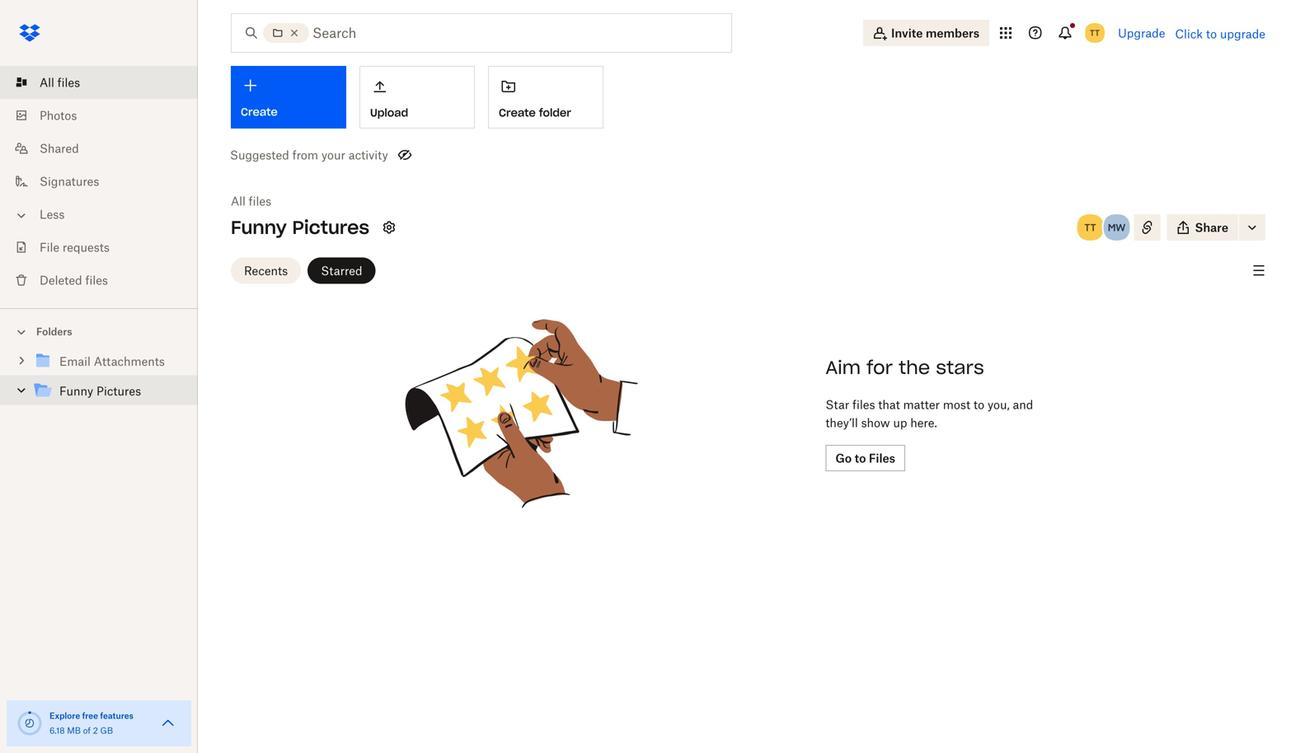 Task type: vqa. For each thing, say whether or not it's contained in the screenshot.
suggested
yes



Task type: describe. For each thing, give the bounding box(es) containing it.
quota usage element
[[16, 711, 43, 737]]

less
[[40, 207, 65, 221]]

go
[[836, 451, 852, 465]]

deleted files
[[40, 273, 108, 287]]

starred button
[[308, 258, 376, 284]]

signatures link
[[13, 165, 198, 198]]

your
[[321, 148, 345, 162]]

up
[[893, 416, 907, 430]]

aim
[[826, 356, 861, 379]]

matter
[[903, 398, 940, 412]]

click to upgrade link
[[1175, 27, 1266, 41]]

tt for tt popup button
[[1090, 28, 1100, 38]]

6.18
[[49, 726, 65, 736]]

show
[[861, 416, 890, 430]]

tt for tt button
[[1085, 221, 1096, 234]]

email attachments link
[[33, 351, 185, 373]]

stars
[[936, 356, 984, 379]]

to for files
[[855, 451, 866, 465]]

suggested
[[230, 148, 289, 162]]

and
[[1013, 398, 1033, 412]]

pictures inside funny pictures link
[[96, 384, 141, 398]]

tt button
[[1076, 213, 1105, 242]]

attachments
[[94, 355, 165, 369]]

free
[[82, 711, 98, 721]]

go to files
[[836, 451, 895, 465]]

create folder button
[[488, 66, 604, 129]]

aim for the stars
[[826, 356, 984, 379]]

2
[[93, 726, 98, 736]]

photos link
[[13, 99, 198, 132]]

files inside the all files list item
[[57, 75, 80, 89]]

Search in folder "Funny Pictures" text field
[[313, 23, 698, 43]]

mw
[[1108, 221, 1126, 234]]

1 vertical spatial all files
[[231, 194, 271, 208]]

files
[[869, 451, 895, 465]]

create folder
[[499, 106, 571, 120]]

0 vertical spatial funny
[[231, 216, 287, 239]]

file requests
[[40, 240, 110, 254]]

files down suggested
[[249, 194, 271, 208]]

mb
[[67, 726, 81, 736]]

of
[[83, 726, 91, 736]]

click to upgrade
[[1175, 27, 1266, 41]]

files inside the deleted files link
[[85, 273, 108, 287]]

requests
[[63, 240, 110, 254]]

mw button
[[1102, 213, 1132, 242]]

1 horizontal spatial all
[[231, 194, 246, 208]]

upload button
[[360, 66, 475, 129]]

share
[[1195, 221, 1229, 235]]

create for create folder
[[499, 106, 536, 120]]

folder
[[539, 106, 571, 120]]

dropbox image
[[13, 16, 46, 49]]

0 horizontal spatial funny
[[59, 384, 93, 398]]

folder settings image
[[379, 218, 399, 237]]

deleted
[[40, 273, 82, 287]]

most
[[943, 398, 971, 412]]

features
[[100, 711, 133, 721]]

that
[[878, 398, 900, 412]]

files inside star files that matter most to you, and they'll show up here.
[[853, 398, 875, 412]]

folders button
[[0, 319, 198, 343]]

deleted files link
[[13, 264, 198, 297]]

funny pictures inside group
[[59, 384, 141, 398]]

photos
[[40, 108, 77, 122]]

share button
[[1167, 214, 1238, 241]]



Task type: locate. For each thing, give the bounding box(es) containing it.
starred
[[321, 264, 362, 278]]

all files down suggested
[[231, 194, 271, 208]]

0 horizontal spatial all files link
[[13, 66, 198, 99]]

all files link
[[13, 66, 198, 99], [231, 193, 271, 209]]

0 horizontal spatial pictures
[[96, 384, 141, 398]]

shared
[[40, 141, 79, 155]]

funny
[[231, 216, 287, 239], [59, 384, 93, 398]]

folders
[[36, 326, 72, 338]]

1 vertical spatial all files link
[[231, 193, 271, 209]]

create inside dropdown button
[[241, 105, 278, 119]]

all inside list item
[[40, 75, 54, 89]]

1 vertical spatial pictures
[[96, 384, 141, 398]]

signatures
[[40, 174, 99, 188]]

tt left the upgrade
[[1090, 28, 1100, 38]]

tt inside button
[[1085, 221, 1096, 234]]

all files up photos
[[40, 75, 80, 89]]

0 vertical spatial all
[[40, 75, 54, 89]]

1 horizontal spatial to
[[974, 398, 985, 412]]

here.
[[910, 416, 937, 430]]

all
[[40, 75, 54, 89], [231, 194, 246, 208]]

the
[[899, 356, 930, 379]]

funny pictures down email attachments link
[[59, 384, 141, 398]]

create up suggested
[[241, 105, 278, 119]]

1 horizontal spatial all files link
[[231, 193, 271, 209]]

from
[[292, 148, 318, 162]]

1 vertical spatial all
[[231, 194, 246, 208]]

files
[[57, 75, 80, 89], [249, 194, 271, 208], [85, 273, 108, 287], [853, 398, 875, 412]]

1 vertical spatial funny pictures
[[59, 384, 141, 398]]

0 vertical spatial tt
[[1090, 28, 1100, 38]]

1 horizontal spatial pictures
[[292, 216, 369, 239]]

0 vertical spatial all files
[[40, 75, 80, 89]]

funny pictures
[[231, 216, 369, 239], [59, 384, 141, 398]]

0 vertical spatial to
[[1206, 27, 1217, 41]]

pictures down email attachments
[[96, 384, 141, 398]]

all files
[[40, 75, 80, 89], [231, 194, 271, 208]]

create for create
[[241, 105, 278, 119]]

tt left mw
[[1085, 221, 1096, 234]]

0 horizontal spatial all files
[[40, 75, 80, 89]]

1 vertical spatial funny
[[59, 384, 93, 398]]

to left you,
[[974, 398, 985, 412]]

2 horizontal spatial to
[[1206, 27, 1217, 41]]

recents button
[[231, 258, 301, 284]]

create
[[241, 105, 278, 119], [499, 106, 536, 120]]

group
[[0, 343, 198, 418]]

tt button
[[1082, 20, 1108, 46]]

to right go
[[855, 451, 866, 465]]

1 horizontal spatial funny pictures
[[231, 216, 369, 239]]

gb
[[100, 726, 113, 736]]

0 vertical spatial pictures
[[292, 216, 369, 239]]

files down file requests link
[[85, 273, 108, 287]]

all files link down suggested
[[231, 193, 271, 209]]

0 horizontal spatial create
[[241, 105, 278, 119]]

0 vertical spatial all files link
[[13, 66, 198, 99]]

recents
[[244, 264, 288, 278]]

upgrade
[[1118, 26, 1165, 40]]

upgrade
[[1220, 27, 1266, 41]]

members
[[926, 26, 980, 40]]

0 horizontal spatial funny pictures
[[59, 384, 141, 398]]

create button
[[231, 66, 346, 129]]

1 horizontal spatial create
[[499, 106, 536, 120]]

tt
[[1090, 28, 1100, 38], [1085, 221, 1096, 234]]

pictures
[[292, 216, 369, 239], [96, 384, 141, 398]]

upload
[[370, 106, 408, 120]]

0 horizontal spatial to
[[855, 451, 866, 465]]

to right click
[[1206, 27, 1217, 41]]

upgrade link
[[1118, 26, 1165, 40]]

files up photos
[[57, 75, 80, 89]]

files up 'show'
[[853, 398, 875, 412]]

all up photos
[[40, 75, 54, 89]]

explore free features 6.18 mb of 2 gb
[[49, 711, 133, 736]]

2 vertical spatial to
[[855, 451, 866, 465]]

to inside star files that matter most to you, and they'll show up here.
[[974, 398, 985, 412]]

funny pictures link
[[33, 381, 185, 403]]

they'll
[[826, 416, 858, 430]]

tt inside popup button
[[1090, 28, 1100, 38]]

list
[[0, 56, 198, 308]]

invite members
[[891, 26, 980, 40]]

star files that matter most to you, and they'll show up here.
[[826, 398, 1033, 430]]

email attachments
[[59, 355, 165, 369]]

0 vertical spatial funny pictures
[[231, 216, 369, 239]]

create left folder
[[499, 106, 536, 120]]

invite members button
[[863, 20, 990, 46]]

all files inside list item
[[40, 75, 80, 89]]

all files list item
[[0, 66, 198, 99]]

funny pictures up recents button
[[231, 216, 369, 239]]

less image
[[13, 207, 30, 224]]

pictures up starred button
[[292, 216, 369, 239]]

invite
[[891, 26, 923, 40]]

all files link up photos
[[13, 66, 198, 99]]

email
[[59, 355, 91, 369]]

to
[[1206, 27, 1217, 41], [974, 398, 985, 412], [855, 451, 866, 465]]

file
[[40, 240, 59, 254]]

explore
[[49, 711, 80, 721]]

to inside button
[[855, 451, 866, 465]]

go to files button
[[826, 445, 905, 472]]

star
[[826, 398, 849, 412]]

funny up recents button
[[231, 216, 287, 239]]

you,
[[988, 398, 1010, 412]]

file requests link
[[13, 231, 198, 264]]

to for upgrade
[[1206, 27, 1217, 41]]

list containing all files
[[0, 56, 198, 308]]

funny down "email"
[[59, 384, 93, 398]]

1 horizontal spatial all files
[[231, 194, 271, 208]]

create inside 'button'
[[499, 106, 536, 120]]

1 vertical spatial tt
[[1085, 221, 1096, 234]]

click
[[1175, 27, 1203, 41]]

0 horizontal spatial all
[[40, 75, 54, 89]]

shared link
[[13, 132, 198, 165]]

1 vertical spatial to
[[974, 398, 985, 412]]

for
[[867, 356, 893, 379]]

activity
[[349, 148, 388, 162]]

suggested from your activity
[[230, 148, 388, 162]]

1 horizontal spatial funny
[[231, 216, 287, 239]]

group containing email attachments
[[0, 343, 198, 418]]

all down suggested
[[231, 194, 246, 208]]



